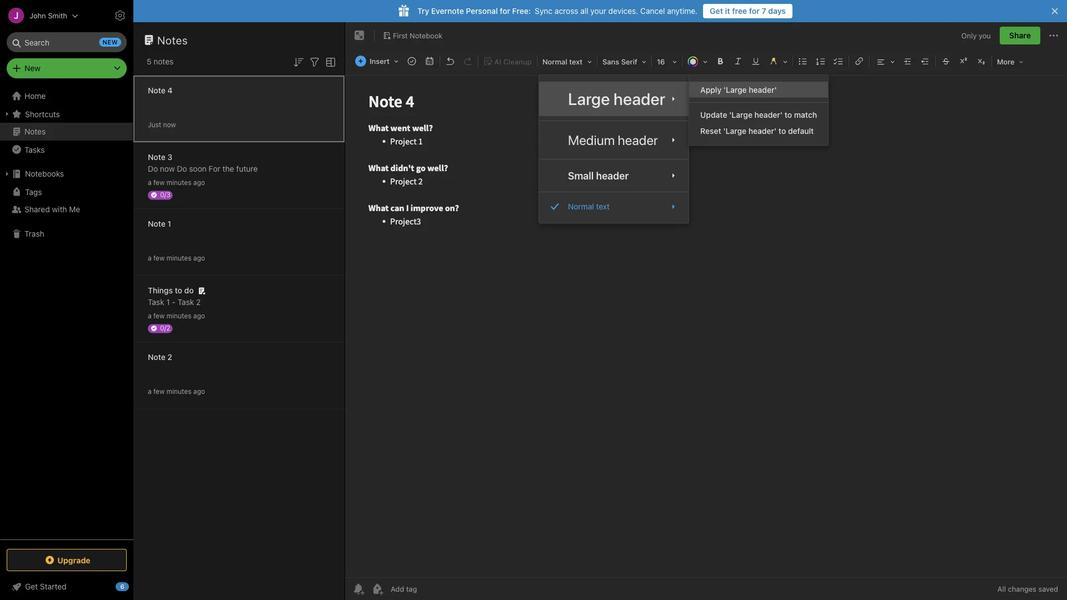 Task type: describe. For each thing, give the bounding box(es) containing it.
shortcuts
[[25, 109, 60, 119]]

things to do
[[148, 286, 194, 295]]

2 vertical spatial to
[[175, 286, 182, 295]]

note for note 3
[[148, 153, 166, 162]]

Search text field
[[14, 32, 119, 52]]

share button
[[1001, 27, 1041, 44]]

get it free for 7 days button
[[704, 4, 793, 18]]

try
[[418, 6, 429, 16]]

numbered list image
[[814, 53, 829, 69]]

new
[[103, 39, 118, 46]]

0 vertical spatial 2
[[196, 298, 201, 307]]

Font family field
[[599, 53, 651, 70]]

small header
[[568, 170, 629, 182]]

header for large header
[[614, 89, 666, 109]]

notes inside "link"
[[24, 127, 46, 136]]

3 ago from the top
[[193, 312, 205, 320]]

medium
[[568, 132, 615, 148]]

free
[[733, 6, 748, 16]]

note window element
[[345, 22, 1068, 601]]

trash link
[[0, 225, 133, 243]]

future
[[236, 164, 258, 174]]

1 minutes from the top
[[167, 179, 192, 187]]

shared
[[24, 205, 50, 214]]

cancel
[[641, 6, 665, 16]]

note 4
[[148, 86, 173, 95]]

more
[[998, 58, 1015, 66]]

apply 'large header' menu item
[[690, 82, 829, 98]]

all
[[581, 6, 589, 16]]

soon
[[189, 164, 207, 174]]

expand note image
[[353, 29, 367, 42]]

large header menu item
[[539, 82, 689, 116]]

evernote
[[432, 6, 464, 16]]

Font size field
[[653, 53, 681, 70]]

apply 'large header'
[[701, 85, 777, 94]]

Note Editor text field
[[345, 76, 1068, 578]]

sync
[[535, 6, 553, 16]]

-
[[172, 298, 176, 307]]

get for get started
[[25, 583, 38, 592]]

header' inside menu item
[[749, 85, 777, 94]]

notebook
[[410, 31, 443, 40]]

note for note 1
[[148, 219, 166, 229]]

0/2
[[160, 325, 170, 332]]

tasks
[[24, 145, 45, 154]]

3 a from the top
[[148, 312, 152, 320]]

tags
[[25, 187, 42, 196]]

saved
[[1039, 585, 1059, 594]]

do now do soon for the future
[[148, 164, 258, 174]]

get for get it free for 7 days
[[710, 6, 724, 16]]

default
[[789, 126, 814, 135]]

1 ago from the top
[[193, 179, 205, 187]]

for for 7
[[750, 6, 760, 16]]

new
[[24, 64, 40, 73]]

more actions image
[[1048, 29, 1061, 42]]

outdent image
[[918, 53, 934, 69]]

large
[[568, 89, 610, 109]]

just
[[148, 121, 161, 129]]

update 'large header' to match link
[[690, 107, 829, 123]]

normal inside the normal text "link"
[[568, 202, 594, 211]]

1 for note
[[168, 219, 171, 229]]

4
[[168, 86, 173, 95]]

underline image
[[749, 53, 764, 69]]

add a reminder image
[[352, 583, 365, 596]]

large header
[[568, 89, 666, 109]]

2 a few minutes ago from the top
[[148, 254, 205, 262]]

4 minutes from the top
[[167, 388, 192, 396]]

4 ago from the top
[[193, 388, 205, 396]]

note 2
[[148, 353, 172, 362]]

header' for default
[[749, 126, 777, 135]]

Help and Learning task checklist field
[[0, 578, 133, 596]]

Add filters field
[[308, 55, 321, 69]]

click to collapse image
[[129, 580, 138, 593]]

Sort options field
[[292, 55, 305, 69]]

update 'large header' to match
[[701, 110, 818, 120]]

reset
[[701, 126, 722, 135]]

get started
[[25, 583, 67, 592]]

1 few from the top
[[154, 179, 165, 187]]

More field
[[994, 53, 1028, 70]]

strikethrough image
[[939, 53, 954, 69]]

reset 'large header' to default
[[701, 126, 814, 135]]

match
[[795, 110, 818, 120]]

text inside field
[[570, 58, 583, 66]]

share
[[1010, 31, 1032, 40]]

reset 'large header' to default link
[[690, 123, 829, 139]]

'large for reset
[[724, 126, 747, 135]]

me
[[69, 205, 80, 214]]

Heading level field
[[539, 53, 596, 70]]

medium header link
[[539, 126, 689, 155]]

add filters image
[[308, 56, 321, 69]]

get it free for 7 days
[[710, 6, 786, 16]]

3
[[168, 153, 173, 162]]

Add tag field
[[390, 585, 473, 594]]

header' for match
[[755, 110, 783, 120]]

try evernote personal for free: sync across all your devices. cancel anytime.
[[418, 6, 698, 16]]

john smith
[[29, 11, 67, 20]]

header for medium header
[[618, 132, 658, 148]]

serif
[[622, 58, 638, 66]]

apply
[[701, 85, 722, 94]]

7
[[762, 6, 767, 16]]

days
[[769, 6, 786, 16]]

for
[[209, 164, 221, 174]]

first
[[393, 31, 408, 40]]

undo image
[[443, 53, 458, 69]]

1 a from the top
[[148, 179, 152, 187]]

text inside "link"
[[596, 202, 610, 211]]

4 a few minutes ago from the top
[[148, 388, 205, 396]]

6
[[120, 584, 124, 591]]

Account field
[[0, 4, 78, 27]]

View options field
[[321, 55, 338, 69]]

dropdown list menu containing apply 'large header'
[[690, 82, 829, 139]]

More actions field
[[1048, 27, 1061, 44]]

subscript image
[[974, 53, 990, 69]]

all
[[998, 585, 1007, 594]]

you
[[979, 31, 992, 40]]

small
[[568, 170, 594, 182]]

home
[[24, 91, 46, 101]]

expand notebooks image
[[3, 170, 12, 179]]

now for just
[[163, 121, 176, 129]]



Task type: vqa. For each thing, say whether or not it's contained in the screenshot.
Start Writing… text box
no



Task type: locate. For each thing, give the bounding box(es) containing it.
[object object] field down small header link
[[539, 197, 689, 217]]

0 horizontal spatial dropdown list menu
[[539, 82, 689, 217]]

home link
[[0, 87, 133, 105]]

0 horizontal spatial 2
[[168, 353, 172, 362]]

1 horizontal spatial get
[[710, 6, 724, 16]]

1 vertical spatial header
[[618, 132, 658, 148]]

1 vertical spatial get
[[25, 583, 38, 592]]

shortcuts button
[[0, 105, 133, 123]]

only
[[962, 31, 978, 40]]

0 vertical spatial to
[[785, 110, 793, 120]]

note down 0/3
[[148, 219, 166, 229]]

header for small header
[[597, 170, 629, 182]]

header up small header link
[[618, 132, 658, 148]]

now for do
[[160, 164, 175, 174]]

'large
[[724, 85, 747, 94], [730, 110, 753, 120], [724, 126, 747, 135]]

superscript image
[[957, 53, 972, 69]]

now down '3'
[[160, 164, 175, 174]]

tree containing home
[[0, 87, 133, 540]]

1 [object object] field from the top
[[539, 164, 689, 188]]

1 for from the left
[[500, 6, 511, 16]]

do down note 3
[[148, 164, 158, 174]]

few up 0/3
[[154, 179, 165, 187]]

1
[[168, 219, 171, 229], [166, 298, 170, 307]]

header' up reset 'large header' to default link at the right top
[[755, 110, 783, 120]]

upgrade
[[57, 556, 91, 565]]

for inside button
[[750, 6, 760, 16]]

[object Object] field
[[539, 164, 689, 188], [539, 197, 689, 217]]

just now
[[148, 121, 176, 129]]

'large up reset 'large header' to default
[[730, 110, 753, 120]]

your
[[591, 6, 607, 16]]

new search field
[[14, 32, 121, 52]]

1 task from the left
[[148, 298, 164, 307]]

0 horizontal spatial notes
[[24, 127, 46, 136]]

add tag image
[[371, 583, 384, 596]]

text down small header on the right of page
[[596, 202, 610, 211]]

normal text inside field
[[543, 58, 583, 66]]

0 vertical spatial header
[[614, 89, 666, 109]]

0 vertical spatial header'
[[749, 85, 777, 94]]

a few minutes ago down task 1 - task 2
[[148, 312, 205, 320]]

a few minutes ago
[[148, 179, 205, 187], [148, 254, 205, 262], [148, 312, 205, 320], [148, 388, 205, 396]]

header inside medium header link
[[618, 132, 658, 148]]

16
[[657, 58, 666, 66]]

for
[[500, 6, 511, 16], [750, 6, 760, 16]]

with
[[52, 205, 67, 214]]

to for match
[[785, 110, 793, 120]]

1 horizontal spatial normal
[[568, 202, 594, 211]]

0 vertical spatial normal
[[543, 58, 568, 66]]

few up 0/2
[[154, 312, 165, 320]]

2 do from the left
[[177, 164, 187, 174]]

1 vertical spatial normal text
[[568, 202, 610, 211]]

indent image
[[900, 53, 916, 69]]

only you
[[962, 31, 992, 40]]

a few minutes ago up 0/3
[[148, 179, 205, 187]]

minutes down note 2
[[167, 388, 192, 396]]

it
[[726, 6, 731, 16]]

a
[[148, 179, 152, 187], [148, 254, 152, 262], [148, 312, 152, 320], [148, 388, 152, 396]]

first notebook button
[[379, 28, 447, 43]]

to left do
[[175, 286, 182, 295]]

3 a few minutes ago from the top
[[148, 312, 205, 320]]

upgrade button
[[7, 550, 127, 572]]

2 a from the top
[[148, 254, 152, 262]]

few up things
[[154, 254, 165, 262]]

note for note 2
[[148, 353, 166, 362]]

1 left the -
[[166, 298, 170, 307]]

a few minutes ago down note 2
[[148, 388, 205, 396]]

bulleted list image
[[796, 53, 811, 69]]

3 few from the top
[[154, 312, 165, 320]]

dropdown list menu
[[539, 82, 689, 217], [690, 82, 829, 139]]

0 horizontal spatial task
[[148, 298, 164, 307]]

header' down update 'large header' to match link
[[749, 126, 777, 135]]

minutes down task 1 - task 2
[[167, 312, 192, 320]]

0/3
[[160, 191, 171, 199]]

the
[[223, 164, 234, 174]]

apply 'large header' link
[[690, 82, 829, 98]]

get inside "get it free for 7 days" button
[[710, 6, 724, 16]]

1 horizontal spatial text
[[596, 202, 610, 211]]

task 1 - task 2
[[148, 298, 201, 307]]

settings image
[[113, 9, 127, 22]]

notebooks link
[[0, 165, 133, 183]]

trash
[[24, 229, 44, 239]]

2 note from the top
[[148, 153, 166, 162]]

note for note 4
[[148, 86, 166, 95]]

a down note 3
[[148, 179, 152, 187]]

1 down 0/3
[[168, 219, 171, 229]]

task down things
[[148, 298, 164, 307]]

0 vertical spatial 1
[[168, 219, 171, 229]]

1 vertical spatial to
[[779, 126, 787, 135]]

medium header
[[568, 132, 658, 148]]

do left soon
[[177, 164, 187, 174]]

large header link
[[539, 82, 689, 116]]

get inside 'help and learning task checklist' field
[[25, 583, 38, 592]]

[object Object] field
[[539, 126, 689, 155]]

0 horizontal spatial for
[[500, 6, 511, 16]]

0 horizontal spatial text
[[570, 58, 583, 66]]

normal text link
[[539, 197, 689, 217]]

0 vertical spatial notes
[[157, 33, 188, 46]]

note left '3'
[[148, 153, 166, 162]]

1 vertical spatial header'
[[755, 110, 783, 120]]

4 note from the top
[[148, 353, 166, 362]]

a up things
[[148, 254, 152, 262]]

2 dropdown list menu from the left
[[690, 82, 829, 139]]

1 horizontal spatial task
[[178, 298, 194, 307]]

minutes up 0/3
[[167, 179, 192, 187]]

started
[[40, 583, 67, 592]]

across
[[555, 6, 579, 16]]

'large right the apply
[[724, 85, 747, 94]]

'large inside menu item
[[724, 85, 747, 94]]

[object object] field containing small header
[[539, 164, 689, 188]]

0 vertical spatial now
[[163, 121, 176, 129]]

tree
[[0, 87, 133, 540]]

notes up tasks
[[24, 127, 46, 136]]

0 vertical spatial get
[[710, 6, 724, 16]]

0 horizontal spatial get
[[25, 583, 38, 592]]

do
[[184, 286, 194, 295]]

2 vertical spatial header'
[[749, 126, 777, 135]]

[object Object] field
[[539, 82, 689, 116]]

5
[[147, 57, 152, 66]]

0 vertical spatial text
[[570, 58, 583, 66]]

for for free:
[[500, 6, 511, 16]]

get left started
[[25, 583, 38, 592]]

things
[[148, 286, 173, 295]]

0 vertical spatial 'large
[[724, 85, 747, 94]]

2 task from the left
[[178, 298, 194, 307]]

sans serif
[[603, 58, 638, 66]]

3 note from the top
[[148, 219, 166, 229]]

sans
[[603, 58, 620, 66]]

1 horizontal spatial notes
[[157, 33, 188, 46]]

first notebook
[[393, 31, 443, 40]]

insert
[[370, 57, 390, 65]]

2 down 0/2
[[168, 353, 172, 362]]

get left it
[[710, 6, 724, 16]]

all changes saved
[[998, 585, 1059, 594]]

2 vertical spatial 'large
[[724, 126, 747, 135]]

minutes up things to do
[[167, 254, 192, 262]]

note
[[148, 86, 166, 95], [148, 153, 166, 162], [148, 219, 166, 229], [148, 353, 166, 362]]

1 horizontal spatial do
[[177, 164, 187, 174]]

[object object] field up the normal text "link" at right top
[[539, 164, 689, 188]]

few down note 2
[[154, 388, 165, 396]]

0 vertical spatial [object object] field
[[539, 164, 689, 188]]

3 minutes from the top
[[167, 312, 192, 320]]

devices.
[[609, 6, 639, 16]]

normal down try evernote personal for free: sync across all your devices. cancel anytime.
[[543, 58, 568, 66]]

normal text inside "link"
[[568, 202, 610, 211]]

insert link image
[[852, 53, 868, 69]]

italic image
[[731, 53, 746, 69]]

5 notes
[[147, 57, 174, 66]]

4 few from the top
[[154, 388, 165, 396]]

2 [object object] field from the top
[[539, 197, 689, 217]]

task
[[148, 298, 164, 307], [178, 298, 194, 307]]

header up the normal text "link" at right top
[[597, 170, 629, 182]]

checklist image
[[831, 53, 847, 69]]

normal text up large
[[543, 58, 583, 66]]

0 horizontal spatial normal
[[543, 58, 568, 66]]

a down note 2
[[148, 388, 152, 396]]

header'
[[749, 85, 777, 94], [755, 110, 783, 120], [749, 126, 777, 135]]

Highlight field
[[765, 53, 792, 70]]

note down 0/2
[[148, 353, 166, 362]]

text left sans
[[570, 58, 583, 66]]

1 for task
[[166, 298, 170, 307]]

0 vertical spatial normal text
[[543, 58, 583, 66]]

header
[[614, 89, 666, 109], [618, 132, 658, 148], [597, 170, 629, 182]]

2 right the -
[[196, 298, 201, 307]]

1 vertical spatial now
[[160, 164, 175, 174]]

'large for update
[[730, 110, 753, 120]]

2 vertical spatial header
[[597, 170, 629, 182]]

new button
[[7, 58, 127, 78]]

normal down small
[[568, 202, 594, 211]]

[object object] field containing normal text
[[539, 197, 689, 217]]

notebooks
[[25, 169, 64, 179]]

normal text
[[543, 58, 583, 66], [568, 202, 610, 211]]

bold image
[[713, 53, 729, 69]]

1 horizontal spatial dropdown list menu
[[690, 82, 829, 139]]

update
[[701, 110, 728, 120]]

Insert field
[[353, 53, 403, 69]]

'large for apply
[[724, 85, 747, 94]]

1 a few minutes ago from the top
[[148, 179, 205, 187]]

few
[[154, 179, 165, 187], [154, 254, 165, 262], [154, 312, 165, 320], [154, 388, 165, 396]]

1 do from the left
[[148, 164, 158, 174]]

1 vertical spatial normal
[[568, 202, 594, 211]]

tags button
[[0, 183, 133, 201]]

task image
[[404, 53, 420, 69]]

john
[[29, 11, 46, 20]]

1 vertical spatial 1
[[166, 298, 170, 307]]

1 horizontal spatial for
[[750, 6, 760, 16]]

small header link
[[539, 164, 689, 188]]

header inside large header link
[[614, 89, 666, 109]]

1 vertical spatial 2
[[168, 353, 172, 362]]

2 few from the top
[[154, 254, 165, 262]]

2 for from the left
[[750, 6, 760, 16]]

tasks button
[[0, 141, 133, 159]]

now right just
[[163, 121, 176, 129]]

normal text down small
[[568, 202, 610, 211]]

shared with me link
[[0, 201, 133, 219]]

calendar event image
[[422, 53, 438, 69]]

a few minutes ago up things to do
[[148, 254, 205, 262]]

get
[[710, 6, 724, 16], [25, 583, 38, 592]]

personal
[[466, 6, 498, 16]]

normal inside "normal text" field
[[543, 58, 568, 66]]

smith
[[48, 11, 67, 20]]

2
[[196, 298, 201, 307], [168, 353, 172, 362]]

1 note from the top
[[148, 86, 166, 95]]

2 minutes from the top
[[167, 254, 192, 262]]

1 horizontal spatial 2
[[196, 298, 201, 307]]

4 a from the top
[[148, 388, 152, 396]]

for left 7
[[750, 6, 760, 16]]

to for default
[[779, 126, 787, 135]]

to left match
[[785, 110, 793, 120]]

shared with me
[[24, 205, 80, 214]]

header inside small header link
[[597, 170, 629, 182]]

header' up update 'large header' to match link
[[749, 85, 777, 94]]

1 vertical spatial 'large
[[730, 110, 753, 120]]

note 1
[[148, 219, 171, 229]]

1 vertical spatial [object object] field
[[539, 197, 689, 217]]

note left 4 on the left top of the page
[[148, 86, 166, 95]]

1 vertical spatial text
[[596, 202, 610, 211]]

header down serif
[[614, 89, 666, 109]]

dropdown list menu containing large header
[[539, 82, 689, 217]]

Font color field
[[684, 53, 712, 70]]

anytime.
[[668, 6, 698, 16]]

'large right reset
[[724, 126, 747, 135]]

Alignment field
[[872, 53, 899, 70]]

for left the free:
[[500, 6, 511, 16]]

2 ago from the top
[[193, 254, 205, 262]]

notes up notes on the top left of page
[[157, 33, 188, 46]]

task down do
[[178, 298, 194, 307]]

0 horizontal spatial do
[[148, 164, 158, 174]]

changes
[[1009, 585, 1037, 594]]

to left the default
[[779, 126, 787, 135]]

notes link
[[0, 123, 133, 141]]

1 dropdown list menu from the left
[[539, 82, 689, 217]]

a down things
[[148, 312, 152, 320]]

1 vertical spatial notes
[[24, 127, 46, 136]]



